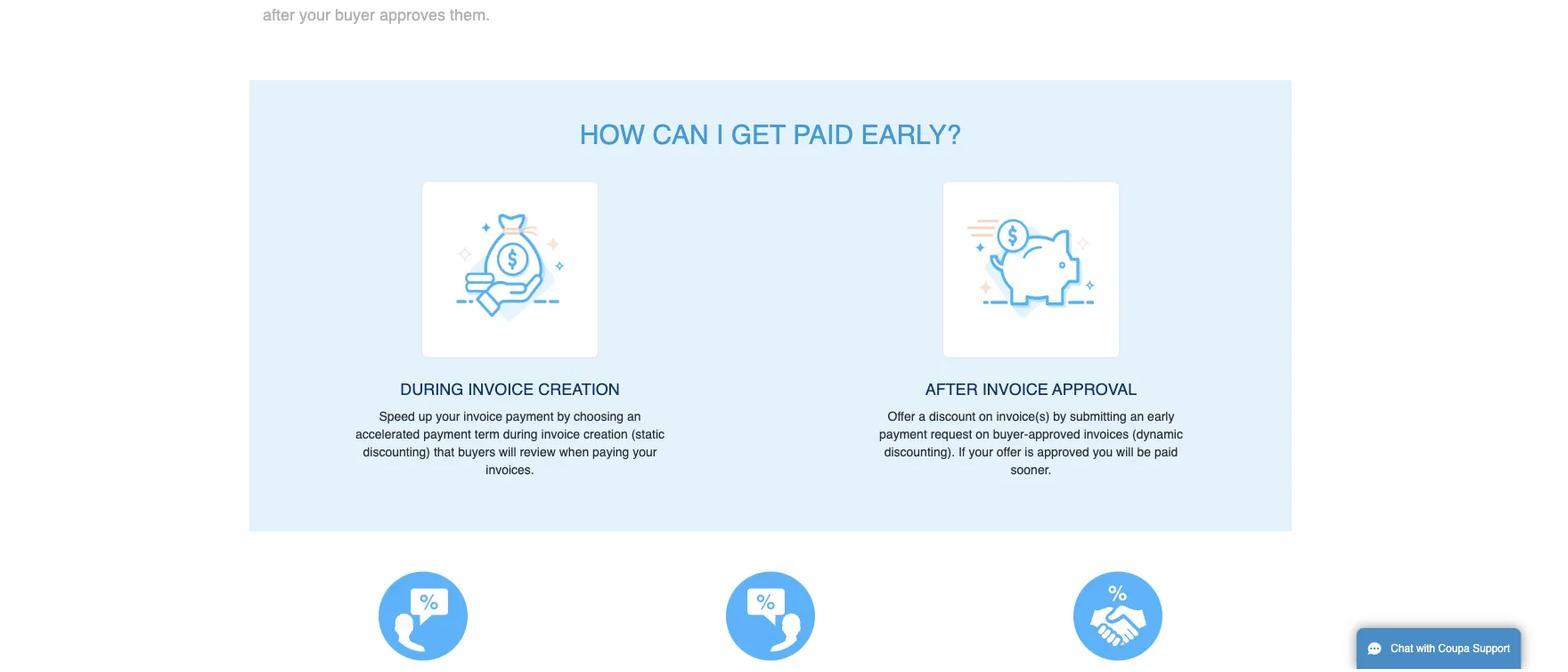 Task type: vqa. For each thing, say whether or not it's contained in the screenshot.
Search button
no



Task type: locate. For each thing, give the bounding box(es) containing it.
will inside "speed up your invoice payment by choosing an accelerated payment term during invoice creation (static discounting) that buyers will review when paying your invoices."
[[499, 445, 516, 459]]

invoice up invoice(s)
[[982, 381, 1048, 399]]

during
[[503, 427, 538, 442]]

chat with coupa support
[[1391, 643, 1510, 656]]

by for creation
[[557, 409, 570, 424]]

1 horizontal spatial invoice
[[982, 381, 1048, 399]]

a
[[919, 409, 926, 424]]

0 vertical spatial invoice
[[464, 409, 502, 424]]

accelerated
[[355, 427, 420, 442]]

1 horizontal spatial an
[[1130, 409, 1144, 424]]

payment down offer
[[879, 427, 927, 442]]

paid
[[793, 119, 854, 150]]

is
[[1025, 445, 1034, 459]]

2 horizontal spatial payment
[[879, 427, 927, 442]]

an left early
[[1130, 409, 1144, 424]]

you
[[1093, 445, 1113, 459]]

review
[[520, 445, 556, 459]]

by down creation
[[557, 409, 570, 424]]

payment
[[506, 409, 554, 424], [423, 427, 471, 442], [879, 427, 927, 442]]

term
[[475, 427, 500, 442]]

speed
[[379, 409, 415, 424]]

0 horizontal spatial invoice
[[468, 381, 534, 399]]

invoice up term
[[468, 381, 534, 399]]

your right up
[[436, 409, 460, 424]]

1 an from the left
[[627, 409, 641, 424]]

on left buyer-
[[976, 427, 990, 442]]

1 vertical spatial invoice
[[541, 427, 580, 442]]

chat with coupa support button
[[1357, 629, 1521, 670]]

by
[[557, 409, 570, 424], [1053, 409, 1066, 424]]

1 horizontal spatial will
[[1116, 445, 1134, 459]]

approved up is
[[1028, 427, 1080, 442]]

be
[[1137, 445, 1151, 459]]

invoice
[[464, 409, 502, 424], [541, 427, 580, 442]]

request
[[931, 427, 972, 442]]

1 horizontal spatial invoice
[[541, 427, 580, 442]]

0 horizontal spatial will
[[499, 445, 516, 459]]

invoice up term
[[464, 409, 502, 424]]

approved
[[1028, 427, 1080, 442], [1037, 445, 1089, 459]]

how
[[580, 119, 645, 150]]

will up invoices.
[[499, 445, 516, 459]]

2 by from the left
[[1053, 409, 1066, 424]]

after
[[925, 381, 978, 399]]

can
[[652, 119, 709, 150]]

invoice up when
[[541, 427, 580, 442]]

(dynamic
[[1132, 427, 1183, 442]]

by right invoice(s)
[[1053, 409, 1066, 424]]

1 horizontal spatial payment
[[506, 409, 554, 424]]

when
[[559, 445, 589, 459]]

on right discount
[[979, 409, 993, 424]]

an up "(static"
[[627, 409, 641, 424]]

invoice(s)
[[996, 409, 1050, 424]]

your
[[436, 409, 460, 424], [633, 445, 657, 459], [969, 445, 993, 459]]

1 vertical spatial approved
[[1037, 445, 1089, 459]]

coupa
[[1438, 643, 1470, 656]]

submitting
[[1070, 409, 1127, 424]]

2 horizontal spatial your
[[969, 445, 993, 459]]

your right the if
[[969, 445, 993, 459]]

choosing
[[574, 409, 624, 424]]

1 by from the left
[[557, 409, 570, 424]]

1 horizontal spatial your
[[633, 445, 657, 459]]

your down "(static"
[[633, 445, 657, 459]]

that
[[434, 445, 455, 459]]

an inside offer a discount on invoice(s) by submitting an early payment request on buyer-approved invoices (dynamic discounting). if your offer is approved you will be paid sooner.
[[1130, 409, 1144, 424]]

an
[[627, 409, 641, 424], [1130, 409, 1144, 424]]

an inside "speed up your invoice payment by choosing an accelerated payment term during invoice creation (static discounting) that buyers will review when paying your invoices."
[[627, 409, 641, 424]]

up
[[419, 409, 432, 424]]

speed up your invoice payment by choosing an accelerated payment term during invoice creation (static discounting) that buyers will review when paying your invoices.
[[355, 409, 665, 477]]

discounting).
[[884, 445, 955, 459]]

0 horizontal spatial an
[[627, 409, 641, 424]]

payment for during
[[423, 427, 471, 442]]

0 horizontal spatial by
[[557, 409, 570, 424]]

on
[[979, 409, 993, 424], [976, 427, 990, 442]]

early?
[[861, 119, 961, 150]]

payment up that
[[423, 427, 471, 442]]

by inside offer a discount on invoice(s) by submitting an early payment request on buyer-approved invoices (dynamic discounting). if your offer is approved you will be paid sooner.
[[1053, 409, 1066, 424]]

2 will from the left
[[1116, 445, 1134, 459]]

0 horizontal spatial payment
[[423, 427, 471, 442]]

1 invoice from the left
[[468, 381, 534, 399]]

paid
[[1154, 445, 1178, 459]]

by inside "speed up your invoice payment by choosing an accelerated payment term during invoice creation (static discounting) that buyers will review when paying your invoices."
[[557, 409, 570, 424]]

payment up during on the bottom of page
[[506, 409, 554, 424]]

2 an from the left
[[1130, 409, 1144, 424]]

payment inside offer a discount on invoice(s) by submitting an early payment request on buyer-approved invoices (dynamic discounting). if your offer is approved you will be paid sooner.
[[879, 427, 927, 442]]

0 vertical spatial approved
[[1028, 427, 1080, 442]]

1 will from the left
[[499, 445, 516, 459]]

will
[[499, 445, 516, 459], [1116, 445, 1134, 459]]

buyers
[[458, 445, 495, 459]]

if
[[959, 445, 965, 459]]

approved right is
[[1037, 445, 1089, 459]]

offer
[[997, 445, 1021, 459]]

will left be
[[1116, 445, 1134, 459]]

2 invoice from the left
[[982, 381, 1048, 399]]

1 horizontal spatial by
[[1053, 409, 1066, 424]]

paying
[[593, 445, 629, 459]]

sooner.
[[1011, 463, 1052, 477]]

offer a discount on invoice(s) by submitting an early payment request on buyer-approved invoices (dynamic discounting). if your offer is approved you will be paid sooner.
[[879, 409, 1183, 477]]

creation
[[538, 381, 620, 399]]

invoice
[[468, 381, 534, 399], [982, 381, 1048, 399]]



Task type: describe. For each thing, give the bounding box(es) containing it.
your inside offer a discount on invoice(s) by submitting an early payment request on buyer-approved invoices (dynamic discounting). if your offer is approved you will be paid sooner.
[[969, 445, 993, 459]]

invoice for creation
[[468, 381, 534, 399]]

support
[[1473, 643, 1510, 656]]

early
[[1148, 409, 1175, 424]]

discounting)
[[363, 445, 430, 459]]

0 vertical spatial on
[[979, 409, 993, 424]]

after invoice approval
[[925, 381, 1137, 399]]

get
[[731, 119, 786, 150]]

i
[[716, 119, 724, 150]]

with
[[1416, 643, 1435, 656]]

creation
[[584, 427, 628, 442]]

(static
[[631, 427, 665, 442]]

during invoice creation
[[400, 381, 620, 399]]

offer
[[888, 409, 915, 424]]

how can i get paid early?
[[580, 119, 961, 150]]

invoices.
[[486, 463, 534, 477]]

invoice for approval
[[982, 381, 1048, 399]]

1 vertical spatial on
[[976, 427, 990, 442]]

during
[[400, 381, 463, 399]]

0 horizontal spatial your
[[436, 409, 460, 424]]

0 horizontal spatial invoice
[[464, 409, 502, 424]]

chat
[[1391, 643, 1413, 656]]

approval
[[1052, 381, 1137, 399]]

by for approval
[[1053, 409, 1066, 424]]

an for after invoice approval
[[1130, 409, 1144, 424]]

will inside offer a discount on invoice(s) by submitting an early payment request on buyer-approved invoices (dynamic discounting). if your offer is approved you will be paid sooner.
[[1116, 445, 1134, 459]]

invoices
[[1084, 427, 1129, 442]]

payment for after
[[879, 427, 927, 442]]

buyer-
[[993, 427, 1028, 442]]

discount
[[929, 409, 976, 424]]

an for during invoice creation
[[627, 409, 641, 424]]



